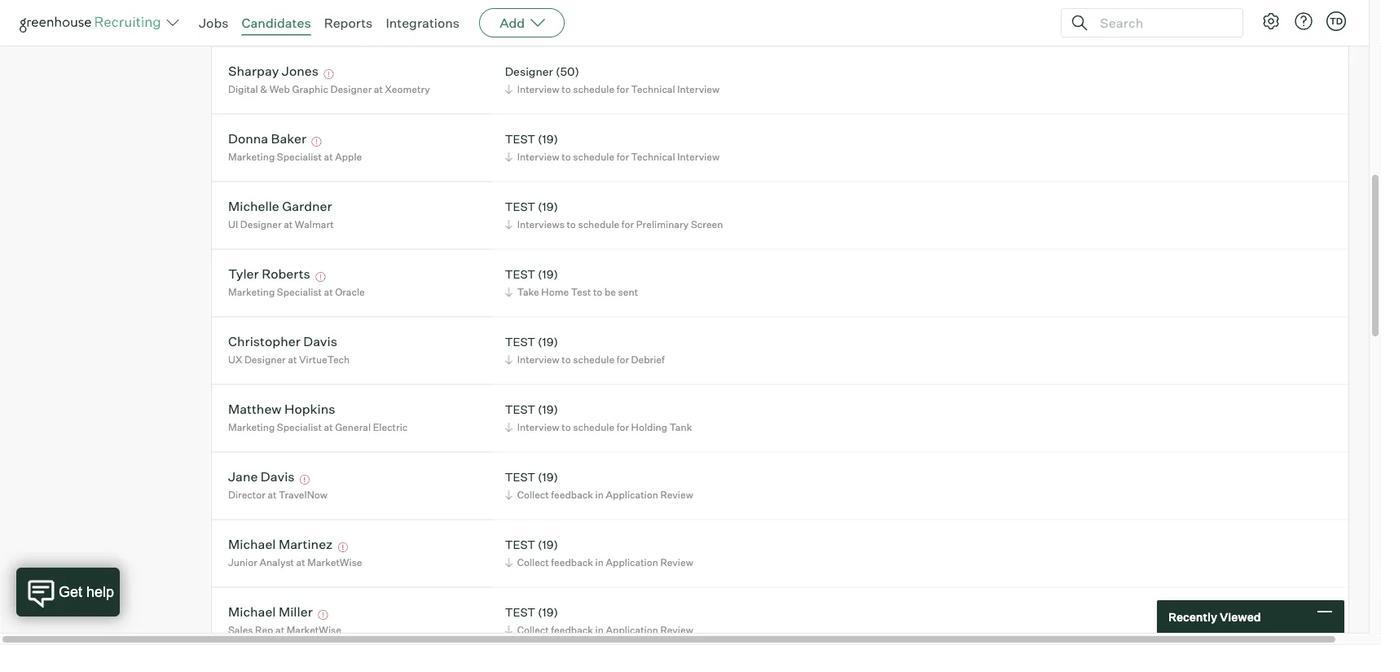 Task type: describe. For each thing, give the bounding box(es) containing it.
interview to schedule for debrief link
[[503, 353, 669, 368]]

technical for sharpay jones
[[631, 84, 675, 96]]

Search text field
[[1096, 11, 1228, 35]]

reports link
[[324, 15, 373, 31]]

test (19) collect feedback in application review for michael miller
[[505, 606, 694, 637]]

tyler
[[228, 266, 259, 283]]

test for ui designer at walmart
[[505, 200, 536, 214]]

greenhouse recruiting image
[[20, 13, 166, 33]]

feedback for miller
[[551, 625, 593, 637]]

xeometry
[[385, 84, 430, 96]]

designer inside christopher davis ux designer at virtuetech
[[245, 354, 286, 367]]

test (19) collect feedback in application review for jane davis
[[505, 470, 694, 502]]

sent
[[618, 287, 638, 299]]

test (19) take home test to be sent
[[505, 268, 638, 299]]

collect for michael miller
[[517, 625, 549, 637]]

1 collect feedback in application review link from the top
[[503, 14, 698, 30]]

debrief
[[631, 354, 665, 367]]

test for junior analyst at marketwise
[[505, 538, 536, 552]]

interviews to schedule for preliminary screen link
[[503, 217, 728, 233]]

jobs
[[199, 15, 229, 31]]

tank
[[670, 422, 692, 434]]

schedule inside the "designer (50) interview to schedule for technical interview"
[[573, 84, 615, 96]]

designer down sharpay jones has been in technical interview for more than 14 days icon
[[331, 84, 372, 96]]

jane davis
[[228, 469, 295, 486]]

application for michael martinez
[[606, 557, 659, 570]]

(19) for marketing specialist at oracle
[[538, 268, 558, 282]]

holding
[[631, 422, 668, 434]]

&
[[260, 84, 267, 96]]

test
[[571, 287, 591, 299]]

interview to schedule for holding tank link
[[503, 420, 696, 436]]

interview for test (19) interview to schedule for debrief
[[517, 354, 560, 367]]

1 feedback from the top
[[551, 16, 593, 28]]

recently viewed
[[1169, 610, 1262, 624]]

schedule for davis
[[573, 354, 615, 367]]

designer right ux/ui
[[259, 16, 301, 28]]

at left anyway,
[[303, 16, 312, 28]]

recently
[[1169, 610, 1218, 624]]

(19) for ui designer at walmart
[[538, 200, 558, 214]]

collect for jane davis
[[517, 490, 549, 502]]

td button
[[1327, 11, 1347, 31]]

add
[[500, 15, 525, 31]]

matthew hopkins marketing specialist at general electric
[[228, 402, 408, 434]]

director
[[228, 490, 266, 502]]

integrations
[[386, 15, 460, 31]]

christopher
[[228, 334, 301, 350]]

ui
[[228, 219, 238, 231]]

interview for test (19) interview to schedule for holding tank
[[517, 422, 560, 434]]

rep
[[255, 625, 273, 637]]

sharpay jones
[[228, 63, 319, 80]]

martinez
[[279, 537, 333, 553]]

technical for donna baker
[[631, 151, 675, 164]]

marketwise for martinez
[[308, 557, 362, 570]]

donna baker
[[228, 131, 307, 147]]

sharpay jones link
[[228, 63, 319, 82]]

general
[[335, 422, 371, 434]]

1 review from the top
[[661, 16, 694, 28]]

michael miller has been in application review for more than 5 days image
[[316, 611, 330, 621]]

screen
[[691, 219, 723, 231]]

marketing for tyler
[[228, 287, 275, 299]]

review for jane davis
[[661, 490, 694, 502]]

anyway,
[[314, 16, 353, 28]]

test (19) interview to schedule for holding tank
[[505, 403, 692, 434]]

collect feedback in application review link for michael martinez
[[503, 556, 698, 571]]

travelnow
[[279, 490, 328, 502]]

digital & web graphic designer at xeometry
[[228, 84, 430, 96]]

interview for test (19) interview to schedule for technical interview
[[517, 151, 560, 164]]

marketing for donna
[[228, 151, 275, 164]]

inc.
[[355, 16, 372, 28]]

oracle
[[335, 287, 365, 299]]

baker
[[271, 131, 307, 147]]

graphic
[[292, 84, 328, 96]]

virtuetech
[[299, 354, 350, 367]]

marketing specialist at apple
[[228, 151, 362, 164]]

test (19) interviews to schedule for preliminary screen
[[505, 200, 723, 231]]

designer inside the "designer (50) interview to schedule for technical interview"
[[505, 65, 553, 79]]

for for davis
[[617, 354, 629, 367]]

michael miller
[[228, 605, 313, 621]]

specialist for donna baker
[[277, 151, 322, 164]]

test (19) collect feedback in application review for michael martinez
[[505, 538, 694, 570]]

michael martinez link
[[228, 537, 333, 556]]

test for marketing specialist at oracle
[[505, 268, 536, 282]]

add button
[[479, 8, 565, 37]]

(19) for marketing specialist at apple
[[538, 132, 558, 146]]

feedback for davis
[[551, 490, 593, 502]]

jane davis link
[[228, 469, 295, 488]]

marketing specialist at oracle
[[228, 287, 365, 299]]

collect for michael martinez
[[517, 557, 549, 570]]

td button
[[1324, 8, 1350, 34]]

for for hopkins
[[617, 422, 629, 434]]

marketwise for miller
[[287, 625, 342, 637]]

christopher davis link
[[228, 334, 337, 353]]

jones
[[282, 63, 319, 80]]

hopkins
[[285, 402, 335, 418]]

miller
[[279, 605, 313, 621]]

michael martinez
[[228, 537, 333, 553]]

specialist inside matthew hopkins marketing specialist at general electric
[[277, 422, 322, 434]]

test for sales rep at marketwise
[[505, 606, 536, 620]]

michael martinez has been in application review for more than 5 days image
[[336, 543, 350, 553]]

at down tyler roberts has been in take home test for more than 7 days icon
[[324, 287, 333, 299]]

roberts
[[262, 266, 310, 283]]

apple
[[335, 151, 362, 164]]

test (19) interview to schedule for debrief
[[505, 335, 665, 367]]

at left xeometry at top left
[[374, 84, 383, 96]]

(19) for junior analyst at marketwise
[[538, 538, 558, 552]]

gardner
[[282, 199, 332, 215]]

marketing inside matthew hopkins marketing specialist at general electric
[[228, 422, 275, 434]]

1 collect from the top
[[517, 16, 549, 28]]

interview to schedule for technical interview link for sharpay jones
[[503, 82, 724, 98]]

(19) for ux designer at virtuetech
[[538, 335, 558, 349]]

to for test (19) interviews to schedule for preliminary screen
[[567, 219, 576, 231]]

application for jane davis
[[606, 490, 659, 502]]

(19) for marketing specialist at general electric
[[538, 403, 558, 417]]

michelle
[[228, 199, 279, 215]]

davis for jane
[[261, 469, 295, 486]]

td
[[1330, 15, 1344, 26]]

application inside collect feedback in application review link
[[606, 16, 659, 28]]



Task type: locate. For each thing, give the bounding box(es) containing it.
michael up sales
[[228, 605, 276, 621]]

3 collect feedback in application review link from the top
[[503, 556, 698, 571]]

test for marketing specialist at apple
[[505, 132, 536, 146]]

3 marketing from the top
[[228, 422, 275, 434]]

michael up junior
[[228, 537, 276, 553]]

ux/ui designer at anyway, inc.
[[228, 16, 372, 28]]

preliminary
[[636, 219, 689, 231]]

sharpay
[[228, 63, 279, 80]]

marketing down matthew at the left bottom
[[228, 422, 275, 434]]

collect feedback in application review link
[[503, 14, 698, 30], [503, 488, 698, 504], [503, 556, 698, 571], [503, 623, 698, 639]]

to inside test (19) interview to schedule for technical interview
[[562, 151, 571, 164]]

1 vertical spatial michael
[[228, 605, 276, 621]]

to up interviews
[[562, 151, 571, 164]]

5 (19) from the top
[[538, 403, 558, 417]]

schedule inside test (19) interviews to schedule for preliminary screen
[[578, 219, 620, 231]]

test inside test (19) interview to schedule for debrief
[[505, 335, 536, 349]]

walmart
[[295, 219, 334, 231]]

take home test to be sent link
[[503, 285, 642, 301]]

schedule for gardner
[[578, 219, 620, 231]]

collect feedback in application review link for michael miller
[[503, 623, 698, 639]]

8 (19) from the top
[[538, 606, 558, 620]]

for inside test (19) interview to schedule for technical interview
[[617, 151, 629, 164]]

for up test (19) interviews to schedule for preliminary screen in the top of the page
[[617, 151, 629, 164]]

to down interview to schedule for debrief link
[[562, 422, 571, 434]]

2 feedback from the top
[[551, 490, 593, 502]]

test inside test (19) interviews to schedule for preliminary screen
[[505, 200, 536, 214]]

schedule right interviews
[[578, 219, 620, 231]]

donna baker link
[[228, 131, 307, 150]]

interview
[[517, 84, 560, 96], [678, 84, 720, 96], [517, 151, 560, 164], [678, 151, 720, 164], [517, 354, 560, 367], [517, 422, 560, 434]]

test for marketing specialist at general electric
[[505, 403, 536, 417]]

1 application from the top
[[606, 16, 659, 28]]

1 test from the top
[[505, 132, 536, 146]]

schedule inside test (19) interview to schedule for debrief
[[573, 354, 615, 367]]

3 specialist from the top
[[277, 422, 322, 434]]

collect
[[517, 16, 549, 28], [517, 490, 549, 502], [517, 557, 549, 570], [517, 625, 549, 637]]

ux
[[228, 354, 242, 367]]

donna baker has been in technical interview for more than 14 days image
[[309, 137, 324, 147]]

for left "holding"
[[617, 422, 629, 434]]

digital
[[228, 84, 258, 96]]

for up test (19) interview to schedule for technical interview
[[617, 84, 629, 96]]

0 horizontal spatial davis
[[261, 469, 295, 486]]

collect feedback in application review
[[517, 16, 694, 28]]

feedback
[[551, 16, 593, 28], [551, 490, 593, 502], [551, 557, 593, 570], [551, 625, 593, 637]]

1 specialist from the top
[[277, 151, 322, 164]]

3 application from the top
[[606, 557, 659, 570]]

interview to schedule for technical interview link for donna baker
[[503, 150, 724, 165]]

at down michelle gardner link
[[284, 219, 293, 231]]

for inside test (19) interview to schedule for debrief
[[617, 354, 629, 367]]

designer down christopher
[[245, 354, 286, 367]]

sales
[[228, 625, 253, 637]]

interviews
[[517, 219, 565, 231]]

at inside michelle gardner ui designer at walmart
[[284, 219, 293, 231]]

2 in from the top
[[596, 490, 604, 502]]

(19) inside test (19) interview to schedule for technical interview
[[538, 132, 558, 146]]

marketing
[[228, 151, 275, 164], [228, 287, 275, 299], [228, 422, 275, 434]]

davis up "virtuetech"
[[303, 334, 337, 350]]

at down martinez
[[296, 557, 305, 570]]

michael for michael martinez
[[228, 537, 276, 553]]

in for michael miller
[[596, 625, 604, 637]]

2 (19) from the top
[[538, 200, 558, 214]]

to for test (19) interview to schedule for debrief
[[562, 354, 571, 367]]

designer
[[259, 16, 301, 28], [505, 65, 553, 79], [331, 84, 372, 96], [240, 219, 282, 231], [245, 354, 286, 367]]

2 test (19) collect feedback in application review from the top
[[505, 538, 694, 570]]

for inside the "designer (50) interview to schedule for technical interview"
[[617, 84, 629, 96]]

technical up test (19) interview to schedule for technical interview
[[631, 84, 675, 96]]

specialist
[[277, 151, 322, 164], [277, 287, 322, 299], [277, 422, 322, 434]]

4 (19) from the top
[[538, 335, 558, 349]]

4 collect from the top
[[517, 625, 549, 637]]

specialist down "hopkins"
[[277, 422, 322, 434]]

interview inside test (19) interview to schedule for holding tank
[[517, 422, 560, 434]]

interview for designer (50) interview to schedule for technical interview
[[517, 84, 560, 96]]

marketwise
[[308, 557, 362, 570], [287, 625, 342, 637]]

web
[[270, 84, 290, 96]]

to left be
[[593, 287, 603, 299]]

3 feedback from the top
[[551, 557, 593, 570]]

designer left "(50)"
[[505, 65, 553, 79]]

to
[[562, 84, 571, 96], [562, 151, 571, 164], [567, 219, 576, 231], [593, 287, 603, 299], [562, 354, 571, 367], [562, 422, 571, 434]]

2 collect from the top
[[517, 490, 549, 502]]

7 test from the top
[[505, 538, 536, 552]]

1 in from the top
[[596, 16, 604, 28]]

davis inside christopher davis ux designer at virtuetech
[[303, 334, 337, 350]]

0 vertical spatial marketing
[[228, 151, 275, 164]]

1 horizontal spatial davis
[[303, 334, 337, 350]]

michael miller link
[[228, 605, 313, 623]]

5 test from the top
[[505, 403, 536, 417]]

4 application from the top
[[606, 625, 659, 637]]

2 vertical spatial marketing
[[228, 422, 275, 434]]

davis
[[303, 334, 337, 350], [261, 469, 295, 486]]

(19) for director at travelnow
[[538, 470, 558, 485]]

to inside test (19) interview to schedule for holding tank
[[562, 422, 571, 434]]

test for director at travelnow
[[505, 470, 536, 485]]

2 vertical spatial test (19) collect feedback in application review
[[505, 606, 694, 637]]

tyler roberts
[[228, 266, 310, 283]]

matthew
[[228, 402, 282, 418]]

8 test from the top
[[505, 606, 536, 620]]

to for test (19) interview to schedule for technical interview
[[562, 151, 571, 164]]

for left preliminary
[[622, 219, 634, 231]]

analyst
[[260, 557, 294, 570]]

matthew hopkins link
[[228, 402, 335, 420]]

schedule up test (19) interviews to schedule for preliminary screen in the top of the page
[[573, 151, 615, 164]]

2 application from the top
[[606, 490, 659, 502]]

test (19) interview to schedule for technical interview
[[505, 132, 720, 164]]

ux/ui
[[228, 16, 257, 28]]

0 vertical spatial davis
[[303, 334, 337, 350]]

tyler roberts has been in take home test for more than 7 days image
[[313, 273, 328, 283]]

marketing down tyler
[[228, 287, 275, 299]]

specialist down baker
[[277, 151, 322, 164]]

2 test from the top
[[505, 200, 536, 214]]

for left debrief
[[617, 354, 629, 367]]

at
[[303, 16, 312, 28], [374, 84, 383, 96], [324, 151, 333, 164], [284, 219, 293, 231], [324, 287, 333, 299], [288, 354, 297, 367], [324, 422, 333, 434], [268, 490, 277, 502], [296, 557, 305, 570], [276, 625, 285, 637]]

application
[[606, 16, 659, 28], [606, 490, 659, 502], [606, 557, 659, 570], [606, 625, 659, 637]]

6 (19) from the top
[[538, 470, 558, 485]]

jane davis has been in application review for more than 5 days image
[[298, 476, 312, 486]]

3 (19) from the top
[[538, 268, 558, 282]]

4 in from the top
[[596, 625, 604, 637]]

1 (19) from the top
[[538, 132, 558, 146]]

candidates
[[242, 15, 311, 31]]

home
[[542, 287, 569, 299]]

technical inside the "designer (50) interview to schedule for technical interview"
[[631, 84, 675, 96]]

jobs link
[[199, 15, 229, 31]]

tyler roberts link
[[228, 266, 310, 285]]

2 marketing from the top
[[228, 287, 275, 299]]

0 vertical spatial michael
[[228, 537, 276, 553]]

designer (50) interview to schedule for technical interview
[[505, 65, 720, 96]]

to inside test (19) interviews to schedule for preliminary screen
[[567, 219, 576, 231]]

(19) inside test (19) interview to schedule for holding tank
[[538, 403, 558, 417]]

marketwise down michael miller has been in application review for more than 5 days image
[[287, 625, 342, 637]]

specialist down roberts
[[277, 287, 322, 299]]

for inside test (19) interviews to schedule for preliminary screen
[[622, 219, 634, 231]]

to up test (19) interview to schedule for holding tank
[[562, 354, 571, 367]]

director at travelnow
[[228, 490, 328, 502]]

1 vertical spatial davis
[[261, 469, 295, 486]]

4 feedback from the top
[[551, 625, 593, 637]]

1 test (19) collect feedback in application review from the top
[[505, 470, 694, 502]]

designer inside michelle gardner ui designer at walmart
[[240, 219, 282, 231]]

2 michael from the top
[[228, 605, 276, 621]]

jane
[[228, 469, 258, 486]]

(19)
[[538, 132, 558, 146], [538, 200, 558, 214], [538, 268, 558, 282], [538, 335, 558, 349], [538, 403, 558, 417], [538, 470, 558, 485], [538, 538, 558, 552], [538, 606, 558, 620]]

michelle gardner link
[[228, 199, 332, 217]]

1 technical from the top
[[631, 84, 675, 96]]

reports
[[324, 15, 373, 31]]

schedule inside test (19) interview to schedule for holding tank
[[573, 422, 615, 434]]

christopher davis ux designer at virtuetech
[[228, 334, 350, 367]]

0 vertical spatial marketwise
[[308, 557, 362, 570]]

4 test from the top
[[505, 335, 536, 349]]

sales rep at marketwise
[[228, 625, 342, 637]]

marketwise down michael martinez has been in application review for more than 5 days 'image'
[[308, 557, 362, 570]]

viewed
[[1220, 610, 1262, 624]]

davis up 'director at travelnow'
[[261, 469, 295, 486]]

2 review from the top
[[661, 490, 694, 502]]

4 collect feedback in application review link from the top
[[503, 623, 698, 639]]

michael
[[228, 537, 276, 553], [228, 605, 276, 621]]

2 collect feedback in application review link from the top
[[503, 488, 698, 504]]

for for gardner
[[622, 219, 634, 231]]

schedule left debrief
[[573, 354, 615, 367]]

feedback for martinez
[[551, 557, 593, 570]]

in for jane davis
[[596, 490, 604, 502]]

2 vertical spatial specialist
[[277, 422, 322, 434]]

application for michael miller
[[606, 625, 659, 637]]

(19) inside test (19) interviews to schedule for preliminary screen
[[538, 200, 558, 214]]

configure image
[[1262, 11, 1281, 31]]

to for test (19) interview to schedule for holding tank
[[562, 422, 571, 434]]

interview inside test (19) interview to schedule for debrief
[[517, 354, 560, 367]]

in for michael martinez
[[596, 557, 604, 570]]

junior
[[228, 557, 257, 570]]

schedule down "(50)"
[[573, 84, 615, 96]]

test inside test (19) interview to schedule for technical interview
[[505, 132, 536, 146]]

to down "(50)"
[[562, 84, 571, 96]]

test inside test (19) interview to schedule for holding tank
[[505, 403, 536, 417]]

technical up preliminary
[[631, 151, 675, 164]]

in
[[596, 16, 604, 28], [596, 490, 604, 502], [596, 557, 604, 570], [596, 625, 604, 637]]

0 vertical spatial interview to schedule for technical interview link
[[503, 82, 724, 98]]

interview to schedule for technical interview link down "(50)"
[[503, 82, 724, 98]]

4 review from the top
[[661, 625, 694, 637]]

3 test (19) collect feedback in application review from the top
[[505, 606, 694, 637]]

be
[[605, 287, 616, 299]]

1 vertical spatial technical
[[631, 151, 675, 164]]

at inside christopher davis ux designer at virtuetech
[[288, 354, 297, 367]]

marketing down donna
[[228, 151, 275, 164]]

at left general
[[324, 422, 333, 434]]

at right the 'rep'
[[276, 625, 285, 637]]

to right interviews
[[567, 219, 576, 231]]

test for ux designer at virtuetech
[[505, 335, 536, 349]]

1 marketing from the top
[[228, 151, 275, 164]]

0 vertical spatial technical
[[631, 84, 675, 96]]

3 in from the top
[[596, 557, 604, 570]]

(50)
[[556, 65, 580, 79]]

to inside the "designer (50) interview to schedule for technical interview"
[[562, 84, 571, 96]]

at down the donna baker has been in technical interview for more than 14 days icon
[[324, 151, 333, 164]]

schedule left "holding"
[[573, 422, 615, 434]]

interview to schedule for technical interview link up test (19) interviews to schedule for preliminary screen in the top of the page
[[503, 150, 724, 165]]

technical inside test (19) interview to schedule for technical interview
[[631, 151, 675, 164]]

designer down michelle
[[240, 219, 282, 231]]

at inside matthew hopkins marketing specialist at general electric
[[324, 422, 333, 434]]

review for michael martinez
[[661, 557, 694, 570]]

take
[[517, 287, 539, 299]]

3 collect from the top
[[517, 557, 549, 570]]

2 specialist from the top
[[277, 287, 322, 299]]

3 review from the top
[[661, 557, 694, 570]]

michael for michael miller
[[228, 605, 276, 621]]

3 test from the top
[[505, 268, 536, 282]]

integrations link
[[386, 15, 460, 31]]

at down christopher davis link
[[288, 354, 297, 367]]

review for michael miller
[[661, 625, 694, 637]]

specialist for tyler roberts
[[277, 287, 322, 299]]

junior analyst at marketwise
[[228, 557, 362, 570]]

(19) inside test (19) take home test to be sent
[[538, 268, 558, 282]]

7 (19) from the top
[[538, 538, 558, 552]]

1 michael from the top
[[228, 537, 276, 553]]

to inside test (19) take home test to be sent
[[593, 287, 603, 299]]

davis for christopher
[[303, 334, 337, 350]]

1 interview to schedule for technical interview link from the top
[[503, 82, 724, 98]]

michelle gardner ui designer at walmart
[[228, 199, 334, 231]]

for inside test (19) interview to schedule for holding tank
[[617, 422, 629, 434]]

1 vertical spatial specialist
[[277, 287, 322, 299]]

sharpay jones has been in technical interview for more than 14 days image
[[322, 70, 336, 80]]

1 vertical spatial interview to schedule for technical interview link
[[503, 150, 724, 165]]

schedule inside test (19) interview to schedule for technical interview
[[573, 151, 615, 164]]

1 vertical spatial marketing
[[228, 287, 275, 299]]

2 technical from the top
[[631, 151, 675, 164]]

test inside test (19) take home test to be sent
[[505, 268, 536, 282]]

(19) for sales rep at marketwise
[[538, 606, 558, 620]]

schedule for hopkins
[[573, 422, 615, 434]]

6 test from the top
[[505, 470, 536, 485]]

(19) inside test (19) interview to schedule for debrief
[[538, 335, 558, 349]]

interview to schedule for technical interview link
[[503, 82, 724, 98], [503, 150, 724, 165]]

to for designer (50) interview to schedule for technical interview
[[562, 84, 571, 96]]

to inside test (19) interview to schedule for debrief
[[562, 354, 571, 367]]

technical
[[631, 84, 675, 96], [631, 151, 675, 164]]

electric
[[373, 422, 408, 434]]

candidates link
[[242, 15, 311, 31]]

0 vertical spatial specialist
[[277, 151, 322, 164]]

0 vertical spatial test (19) collect feedback in application review
[[505, 470, 694, 502]]

donna
[[228, 131, 268, 147]]

collect feedback in application review link for jane davis
[[503, 488, 698, 504]]

1 vertical spatial test (19) collect feedback in application review
[[505, 538, 694, 570]]

1 vertical spatial marketwise
[[287, 625, 342, 637]]

2 interview to schedule for technical interview link from the top
[[503, 150, 724, 165]]

at down jane davis link
[[268, 490, 277, 502]]



Task type: vqa. For each thing, say whether or not it's contained in the screenshot.
Gardner
yes



